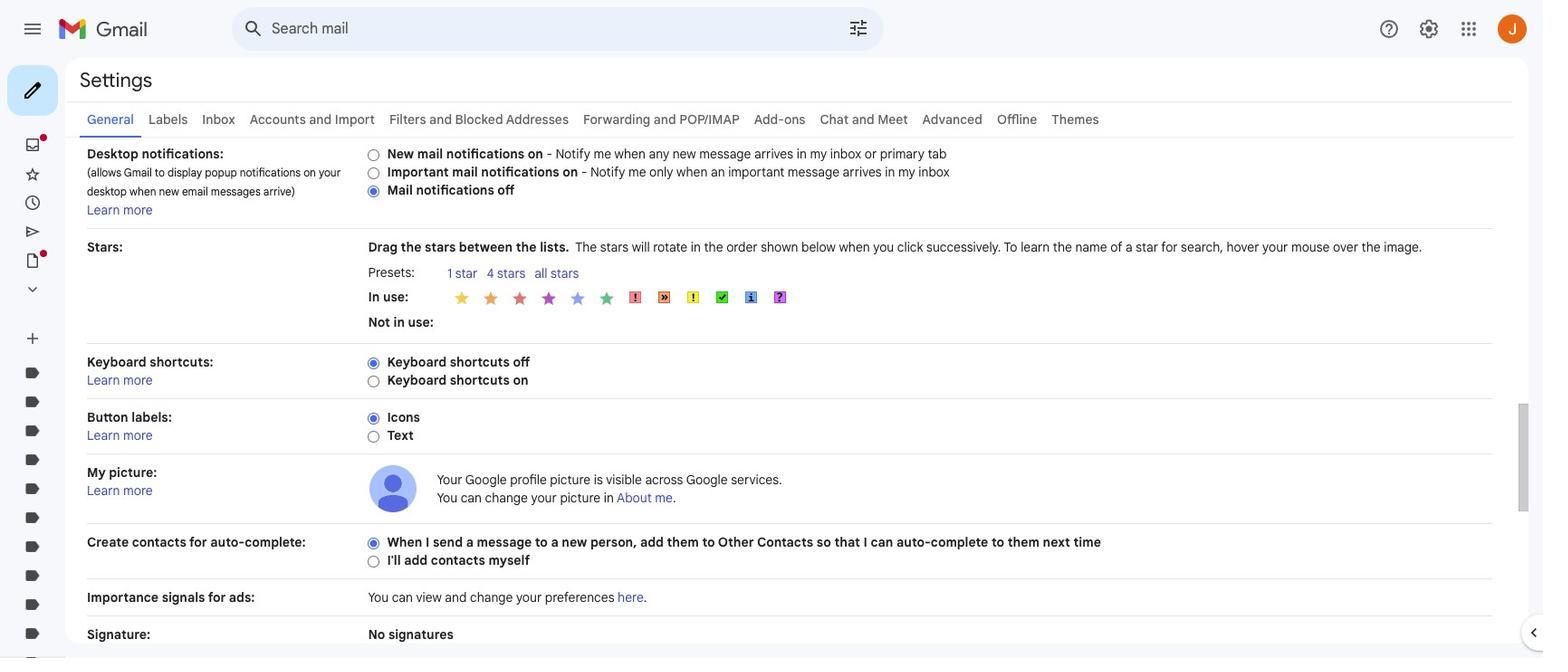 Task type: locate. For each thing, give the bounding box(es) containing it.
when down gmail on the left
[[130, 185, 156, 198]]

2 i from the left
[[864, 534, 868, 551]]

2 horizontal spatial new
[[673, 146, 696, 162]]

to left other on the bottom left
[[702, 534, 715, 551]]

1 vertical spatial me
[[629, 164, 646, 180]]

1 vertical spatial -
[[581, 164, 587, 180]]

pop/imap
[[680, 111, 740, 128]]

for left search, on the right
[[1162, 239, 1178, 255]]

learn inside my picture: learn more
[[87, 483, 120, 499]]

them left next
[[1008, 534, 1040, 551]]

0 vertical spatial my
[[810, 146, 827, 162]]

general
[[87, 111, 134, 128]]

in inside your google profile picture is visible across google services. you can change your picture in about me .
[[604, 490, 614, 506]]

1 horizontal spatial for
[[208, 590, 226, 606]]

1 horizontal spatial mail
[[452, 164, 478, 180]]

shortcuts down keyboard shortcuts off
[[450, 372, 510, 389]]

new inside desktop notifications: (allows gmail to display popup notifications on your desktop when new email messages arrive) learn more
[[159, 185, 179, 198]]

mail
[[417, 146, 443, 162], [452, 164, 478, 180]]

picture down is
[[560, 490, 601, 506]]

and for accounts
[[309, 111, 332, 128]]

1 horizontal spatial .
[[673, 490, 676, 506]]

4 learn more link from the top
[[87, 483, 153, 499]]

create
[[87, 534, 129, 551]]

your
[[319, 166, 341, 179], [1263, 239, 1288, 255], [531, 490, 557, 506], [516, 590, 542, 606]]

and up new mail notifications on - notify me when any new message arrives in my inbox or primary tab
[[654, 111, 676, 128]]

labels
[[148, 111, 188, 128]]

1 horizontal spatial new
[[562, 534, 587, 551]]

1 vertical spatial star
[[455, 265, 478, 282]]

auto- right that
[[897, 534, 931, 551]]

1 horizontal spatial you
[[437, 490, 458, 506]]

inbox link
[[202, 111, 235, 128]]

themes
[[1052, 111, 1099, 128]]

the
[[575, 239, 597, 255]]

learn more link for my
[[87, 483, 153, 499]]

desktop
[[87, 185, 127, 198]]

you can view and change your preferences here .
[[368, 590, 647, 606]]

1 google from the left
[[465, 472, 507, 488]]

use: right the in
[[383, 288, 409, 305]]

1 horizontal spatial them
[[1008, 534, 1040, 551]]

my down chat
[[810, 146, 827, 162]]

stars left the will
[[600, 239, 629, 255]]

2 vertical spatial me
[[655, 490, 673, 506]]

3 more from the top
[[123, 428, 153, 444]]

your right hover
[[1263, 239, 1288, 255]]

0 horizontal spatial my
[[810, 146, 827, 162]]

contacts down send
[[431, 553, 485, 569]]

2 learn more link from the top
[[87, 372, 153, 389]]

ons
[[784, 111, 806, 128]]

2 shortcuts from the top
[[450, 372, 510, 389]]

1 vertical spatial add
[[404, 553, 428, 569]]

shortcuts for on
[[450, 372, 510, 389]]

google
[[465, 472, 507, 488], [686, 472, 728, 488]]

a right of
[[1126, 239, 1133, 255]]

new
[[673, 146, 696, 162], [159, 185, 179, 198], [562, 534, 587, 551]]

0 horizontal spatial new
[[159, 185, 179, 198]]

1 more from the top
[[123, 202, 153, 218]]

0 horizontal spatial star
[[455, 265, 478, 282]]

here link
[[618, 590, 644, 606]]

my down the primary
[[899, 164, 916, 180]]

learn down my
[[87, 483, 120, 499]]

add right person,
[[640, 534, 664, 551]]

1 horizontal spatial google
[[686, 472, 728, 488]]

arrives down or
[[843, 164, 882, 180]]

0 horizontal spatial me
[[594, 146, 611, 162]]

picture
[[550, 472, 591, 488], [560, 490, 601, 506]]

learn inside desktop notifications: (allows gmail to display popup notifications on your desktop when new email messages arrive) learn more
[[87, 202, 120, 218]]

more inside my picture: learn more
[[123, 483, 153, 499]]

add-ons link
[[754, 111, 806, 128]]

learn more link up the button
[[87, 372, 153, 389]]

0 vertical spatial star
[[1136, 239, 1159, 255]]

change down profile
[[485, 490, 528, 506]]

off up between
[[498, 182, 515, 198]]

0 vertical spatial -
[[547, 146, 552, 162]]

learn up the button
[[87, 372, 120, 389]]

1 horizontal spatial star
[[1136, 239, 1159, 255]]

add-ons
[[754, 111, 806, 128]]

an
[[711, 164, 725, 180]]

keyboard
[[87, 354, 146, 370], [387, 354, 447, 370], [387, 372, 447, 389]]

0 vertical spatial you
[[437, 490, 458, 506]]

can down your
[[461, 490, 482, 506]]

1 learn more link from the top
[[87, 202, 153, 218]]

0 vertical spatial notify
[[556, 146, 590, 162]]

can right that
[[871, 534, 893, 551]]

your left important mail notifications on option
[[319, 166, 341, 179]]

learn more link
[[87, 202, 153, 218], [87, 372, 153, 389], [87, 428, 153, 444], [87, 483, 153, 499]]

learn for keyboard
[[87, 372, 120, 389]]

1 horizontal spatial can
[[461, 490, 482, 506]]

message up myself
[[477, 534, 532, 551]]

message up an
[[700, 146, 751, 162]]

only
[[650, 164, 673, 180]]

mail
[[387, 182, 413, 198]]

accounts
[[250, 111, 306, 128]]

change inside your google profile picture is visible across google services. you can change your picture in about me .
[[485, 490, 528, 506]]

and right chat
[[852, 111, 875, 128]]

more inside 'button labels: learn more'
[[123, 428, 153, 444]]

1 horizontal spatial arrives
[[843, 164, 882, 180]]

in down ons
[[797, 146, 807, 162]]

display
[[168, 166, 202, 179]]

me left the only
[[629, 164, 646, 180]]

my picture: learn more
[[87, 465, 157, 499]]

a
[[1126, 239, 1133, 255], [466, 534, 474, 551], [551, 534, 559, 551]]

3 learn more link from the top
[[87, 428, 153, 444]]

off up the keyboard shortcuts on
[[513, 354, 530, 370]]

1 horizontal spatial contacts
[[431, 553, 485, 569]]

0 horizontal spatial them
[[667, 534, 699, 551]]

keyboard up the button
[[87, 354, 146, 370]]

learn more link for button
[[87, 428, 153, 444]]

1 vertical spatial arrives
[[843, 164, 882, 180]]

Keyboard shortcuts on radio
[[368, 375, 380, 388]]

no signatures
[[368, 627, 454, 643]]

0 vertical spatial .
[[673, 490, 676, 506]]

learn inside the keyboard shortcuts: learn more
[[87, 372, 120, 389]]

google right your
[[465, 472, 507, 488]]

navigation
[[0, 58, 217, 659]]

- down forwarding
[[581, 164, 587, 180]]

2 vertical spatial new
[[562, 534, 587, 551]]

mail up important
[[417, 146, 443, 162]]

new down display
[[159, 185, 179, 198]]

to
[[155, 166, 165, 179], [535, 534, 548, 551], [702, 534, 715, 551], [992, 534, 1005, 551]]

your down profile
[[531, 490, 557, 506]]

keyboard right 'keyboard shortcuts off' radio
[[387, 354, 447, 370]]

1 learn from the top
[[87, 202, 120, 218]]

keyboard inside the keyboard shortcuts: learn more
[[87, 354, 146, 370]]

0 horizontal spatial for
[[189, 534, 207, 551]]

notify down addresses
[[556, 146, 590, 162]]

i'll
[[387, 553, 401, 569]]

1 vertical spatial mail
[[452, 164, 478, 180]]

inbox down tab
[[919, 164, 950, 180]]

2 horizontal spatial message
[[788, 164, 840, 180]]

use: down the in use: on the top left of page
[[408, 314, 434, 330]]

for up signals
[[189, 534, 207, 551]]

i left send
[[426, 534, 430, 551]]

when left you
[[839, 239, 870, 255]]

0 vertical spatial shortcuts
[[450, 354, 510, 370]]

create contacts for auto-complete:
[[87, 534, 306, 551]]

Mail notifications off radio
[[368, 185, 380, 198]]

and left import
[[309, 111, 332, 128]]

0 vertical spatial inbox
[[830, 146, 862, 162]]

learn inside 'button labels: learn more'
[[87, 428, 120, 444]]

below
[[802, 239, 836, 255]]

learn more link down the button
[[87, 428, 153, 444]]

a up i'll add contacts myself
[[466, 534, 474, 551]]

0 vertical spatial new
[[673, 146, 696, 162]]

more inside desktop notifications: (allows gmail to display popup notifications on your desktop when new email messages arrive) learn more
[[123, 202, 153, 218]]

the right learn
[[1053, 239, 1072, 255]]

0 horizontal spatial inbox
[[830, 146, 862, 162]]

name
[[1076, 239, 1107, 255]]

in use:
[[368, 288, 409, 305]]

more
[[123, 202, 153, 218], [123, 372, 153, 389], [123, 428, 153, 444], [123, 483, 153, 499]]

picture left is
[[550, 472, 591, 488]]

desktop
[[87, 146, 138, 162]]

keyboard shortcuts off
[[387, 354, 530, 370]]

more down the desktop in the top left of the page
[[123, 202, 153, 218]]

. down across
[[673, 490, 676, 506]]

for left ads:
[[208, 590, 226, 606]]

0 horizontal spatial mail
[[417, 146, 443, 162]]

change down myself
[[470, 590, 513, 606]]

more down labels:
[[123, 428, 153, 444]]

0 vertical spatial off
[[498, 182, 515, 198]]

1 them from the left
[[667, 534, 699, 551]]

message
[[700, 146, 751, 162], [788, 164, 840, 180], [477, 534, 532, 551]]

auto-
[[210, 534, 245, 551], [897, 534, 931, 551]]

1 vertical spatial contacts
[[431, 553, 485, 569]]

2 horizontal spatial me
[[655, 490, 673, 506]]

0 horizontal spatial -
[[547, 146, 552, 162]]

you down your
[[437, 490, 458, 506]]

about me link
[[617, 490, 673, 506]]

0 vertical spatial me
[[594, 146, 611, 162]]

4
[[487, 265, 494, 282]]

and right the view
[[445, 590, 467, 606]]

4 learn from the top
[[87, 483, 120, 499]]

search mail image
[[237, 13, 270, 45]]

me for only
[[629, 164, 646, 180]]

2 more from the top
[[123, 372, 153, 389]]

more up labels:
[[123, 372, 153, 389]]

- down addresses
[[547, 146, 552, 162]]

me down across
[[655, 490, 673, 506]]

auto- up ads:
[[210, 534, 245, 551]]

learn
[[1021, 239, 1050, 255]]

notifications:
[[142, 146, 224, 162]]

1 i from the left
[[426, 534, 430, 551]]

keyboard up icons
[[387, 372, 447, 389]]

importance signals for ads:
[[87, 590, 255, 606]]

me down forwarding
[[594, 146, 611, 162]]

learn more link down picture:
[[87, 483, 153, 499]]

1 horizontal spatial me
[[629, 164, 646, 180]]

notifications up arrive)
[[240, 166, 301, 179]]

in
[[368, 288, 380, 305]]

star right 1
[[455, 265, 478, 282]]

shortcuts
[[450, 354, 510, 370], [450, 372, 510, 389]]

new mail notifications on - notify me when any new message arrives in my inbox or primary tab
[[387, 146, 947, 162]]

complete
[[931, 534, 989, 551]]

for
[[1162, 239, 1178, 255], [189, 534, 207, 551], [208, 590, 226, 606]]

1 vertical spatial off
[[513, 354, 530, 370]]

1 vertical spatial notify
[[591, 164, 625, 180]]

2 vertical spatial message
[[477, 534, 532, 551]]

0 horizontal spatial you
[[368, 590, 389, 606]]

notifications
[[446, 146, 525, 162], [481, 164, 559, 180], [240, 166, 301, 179], [416, 182, 494, 198]]

0 horizontal spatial auto-
[[210, 534, 245, 551]]

use:
[[383, 288, 409, 305], [408, 314, 434, 330]]

1 vertical spatial for
[[189, 534, 207, 551]]

2 vertical spatial for
[[208, 590, 226, 606]]

them left other on the bottom left
[[667, 534, 699, 551]]

more down picture:
[[123, 483, 153, 499]]

over
[[1333, 239, 1359, 255]]

stars:
[[87, 239, 123, 255]]

lists.
[[540, 239, 569, 255]]

1 vertical spatial new
[[159, 185, 179, 198]]

message down ons
[[788, 164, 840, 180]]

to right complete
[[992, 534, 1005, 551]]

is
[[594, 472, 603, 488]]

next
[[1043, 534, 1070, 551]]

Important mail notifications on radio
[[368, 166, 380, 180]]

picture:
[[109, 465, 157, 481]]

other
[[718, 534, 754, 551]]

advanced link
[[923, 111, 983, 128]]

presets:
[[368, 264, 415, 281]]

notifications inside desktop notifications: (allows gmail to display popup notifications on your desktop when new email messages arrive) learn more
[[240, 166, 301, 179]]

2 vertical spatial can
[[392, 590, 413, 606]]

learn down the button
[[87, 428, 120, 444]]

stars right all
[[551, 265, 579, 282]]

shortcuts for off
[[450, 354, 510, 370]]

more inside the keyboard shortcuts: learn more
[[123, 372, 153, 389]]

0 vertical spatial message
[[700, 146, 751, 162]]

labels:
[[131, 409, 172, 426]]

arrives
[[755, 146, 794, 162], [843, 164, 882, 180]]

Text radio
[[368, 430, 380, 444]]

0 horizontal spatial google
[[465, 472, 507, 488]]

to inside desktop notifications: (allows gmail to display popup notifications on your desktop when new email messages arrive) learn more
[[155, 166, 165, 179]]

the right drag
[[401, 239, 422, 255]]

0 vertical spatial change
[[485, 490, 528, 506]]

your down myself
[[516, 590, 542, 606]]

4 stars link
[[487, 265, 535, 284]]

arrives up important
[[755, 146, 794, 162]]

1 vertical spatial shortcuts
[[450, 372, 510, 389]]

and
[[309, 111, 332, 128], [429, 111, 452, 128], [654, 111, 676, 128], [852, 111, 875, 128], [445, 590, 467, 606]]

1 horizontal spatial auto-
[[897, 534, 931, 551]]

0 vertical spatial add
[[640, 534, 664, 551]]

3 learn from the top
[[87, 428, 120, 444]]

2 horizontal spatial can
[[871, 534, 893, 551]]

0 vertical spatial contacts
[[132, 534, 186, 551]]

more for picture:
[[123, 483, 153, 499]]

- for new mail notifications on
[[547, 146, 552, 162]]

me inside your google profile picture is visible across google services. you can change your picture in about me .
[[655, 490, 673, 506]]

0 horizontal spatial .
[[644, 590, 647, 606]]

i right that
[[864, 534, 868, 551]]

person,
[[591, 534, 637, 551]]

and right the filters
[[429, 111, 452, 128]]

can left the view
[[392, 590, 413, 606]]

0 horizontal spatial can
[[392, 590, 413, 606]]

a left person,
[[551, 534, 559, 551]]

1 horizontal spatial i
[[864, 534, 868, 551]]

2 horizontal spatial for
[[1162, 239, 1178, 255]]

0 vertical spatial mail
[[417, 146, 443, 162]]

1 horizontal spatial my
[[899, 164, 916, 180]]

the left order
[[704, 239, 723, 255]]

add down when
[[404, 553, 428, 569]]

learn
[[87, 202, 120, 218], [87, 372, 120, 389], [87, 428, 120, 444], [87, 483, 120, 499]]

contacts right create
[[132, 534, 186, 551]]

learn more link down the desktop in the top left of the page
[[87, 202, 153, 218]]

in down the visible
[[604, 490, 614, 506]]

email
[[182, 185, 208, 198]]

contacts
[[132, 534, 186, 551], [431, 553, 485, 569]]

mail up the mail notifications off
[[452, 164, 478, 180]]

inbox left or
[[830, 146, 862, 162]]

2 learn from the top
[[87, 372, 120, 389]]

4 more from the top
[[123, 483, 153, 499]]

accounts and import
[[250, 111, 375, 128]]

0 horizontal spatial i
[[426, 534, 430, 551]]

forwarding
[[583, 111, 651, 128]]

signature:
[[87, 627, 151, 643]]

0 vertical spatial can
[[461, 490, 482, 506]]

inbox
[[830, 146, 862, 162], [919, 164, 950, 180]]

picture image
[[368, 464, 419, 514]]

1 shortcuts from the top
[[450, 354, 510, 370]]

not
[[368, 314, 390, 330]]

1 horizontal spatial -
[[581, 164, 587, 180]]

when left an
[[677, 164, 708, 180]]

Icons radio
[[368, 412, 380, 426]]

click
[[897, 239, 923, 255]]

stars
[[425, 239, 456, 255], [600, 239, 629, 255], [497, 265, 526, 282], [551, 265, 579, 282]]

the left lists.
[[516, 239, 537, 255]]

signatures
[[388, 627, 454, 643]]

when inside desktop notifications: (allows gmail to display popup notifications on your desktop when new email messages arrive) learn more
[[130, 185, 156, 198]]

0 vertical spatial arrives
[[755, 146, 794, 162]]

notify down forwarding
[[591, 164, 625, 180]]

important
[[387, 164, 449, 180]]

2 the from the left
[[516, 239, 537, 255]]

None search field
[[232, 7, 884, 51]]

1 horizontal spatial inbox
[[919, 164, 950, 180]]

star right of
[[1136, 239, 1159, 255]]

notify for notify me when any new message arrives in my inbox or primary tab
[[556, 146, 590, 162]]

to right gmail on the left
[[155, 166, 165, 179]]

Keyboard shortcuts off radio
[[368, 357, 380, 370]]

1 vertical spatial my
[[899, 164, 916, 180]]



Task type: describe. For each thing, give the bounding box(es) containing it.
notifications down important
[[416, 182, 494, 198]]

When I send a message to a new person, add them to Other Contacts so that I can auto-complete to them next time radio
[[368, 537, 380, 551]]

on inside desktop notifications: (allows gmail to display popup notifications on your desktop when new email messages arrive) learn more
[[304, 166, 316, 179]]

filters and blocked addresses link
[[389, 111, 569, 128]]

text
[[387, 428, 414, 444]]

hover
[[1227, 239, 1260, 255]]

- for important mail notifications on
[[581, 164, 587, 180]]

primary
[[880, 146, 925, 162]]

myself
[[489, 553, 530, 569]]

1 horizontal spatial add
[[640, 534, 664, 551]]

popup
[[205, 166, 237, 179]]

me for when
[[594, 146, 611, 162]]

1 horizontal spatial message
[[700, 146, 751, 162]]

and for chat
[[852, 111, 875, 128]]

all stars link
[[535, 265, 588, 284]]

chat
[[820, 111, 849, 128]]

button labels: learn more
[[87, 409, 172, 444]]

when left "any"
[[615, 146, 646, 162]]

when i send a message to a new person, add them to other contacts so that i can auto-complete to them next time
[[387, 534, 1101, 551]]

1 vertical spatial change
[[470, 590, 513, 606]]

mail for new
[[417, 146, 443, 162]]

your inside desktop notifications: (allows gmail to display popup notifications on your desktop when new email messages arrive) learn more
[[319, 166, 341, 179]]

your inside your google profile picture is visible across google services. you can change your picture in about me .
[[531, 490, 557, 506]]

I'll add contacts myself radio
[[368, 555, 380, 569]]

not in use:
[[368, 314, 434, 330]]

notifications down blocked
[[446, 146, 525, 162]]

off for keyboard shortcuts off
[[513, 354, 530, 370]]

Search mail text field
[[272, 20, 797, 38]]

notifications down addresses
[[481, 164, 559, 180]]

my
[[87, 465, 106, 481]]

complete:
[[245, 534, 306, 551]]

filters and blocked addresses
[[389, 111, 569, 128]]

1 vertical spatial message
[[788, 164, 840, 180]]

import
[[335, 111, 375, 128]]

meet
[[878, 111, 908, 128]]

1 vertical spatial can
[[871, 534, 893, 551]]

advanced
[[923, 111, 983, 128]]

signals
[[162, 590, 205, 606]]

shortcuts:
[[150, 354, 213, 370]]

0 horizontal spatial arrives
[[755, 146, 794, 162]]

general link
[[87, 111, 134, 128]]

settings
[[80, 67, 152, 92]]

off for mail notifications off
[[498, 182, 515, 198]]

advanced search options image
[[841, 10, 877, 46]]

mail for important
[[452, 164, 478, 180]]

any
[[649, 146, 669, 162]]

no
[[368, 627, 385, 643]]

filters
[[389, 111, 426, 128]]

1 vertical spatial you
[[368, 590, 389, 606]]

to down profile
[[535, 534, 548, 551]]

1 the from the left
[[401, 239, 422, 255]]

all
[[535, 265, 548, 282]]

2 them from the left
[[1008, 534, 1040, 551]]

learn for button
[[87, 428, 120, 444]]

blocked
[[455, 111, 503, 128]]

rotate
[[653, 239, 688, 255]]

forwarding and pop/imap link
[[583, 111, 740, 128]]

0 horizontal spatial contacts
[[132, 534, 186, 551]]

to
[[1004, 239, 1018, 255]]

contacts
[[757, 534, 814, 551]]

forwarding and pop/imap
[[583, 111, 740, 128]]

for for importance signals for ads:
[[208, 590, 226, 606]]

image.
[[1384, 239, 1422, 255]]

New mail notifications on radio
[[368, 148, 380, 162]]

notify for notify me only when an important message arrives in my inbox
[[591, 164, 625, 180]]

more for shortcuts:
[[123, 372, 153, 389]]

for for create contacts for auto-complete:
[[189, 534, 207, 551]]

(allows
[[87, 166, 121, 179]]

0 vertical spatial use:
[[383, 288, 409, 305]]

main menu image
[[22, 18, 43, 40]]

keyboard for keyboard shortcuts: learn more
[[87, 354, 146, 370]]

drag the stars between the lists. the stars will rotate in the order shown below when you click successively. to learn the name of a star for search, hover your mouse over the image.
[[368, 239, 1422, 255]]

between
[[459, 239, 513, 255]]

keyboard for keyboard shortcuts on
[[387, 372, 447, 389]]

2 horizontal spatial a
[[1126, 239, 1133, 255]]

services.
[[731, 472, 782, 488]]

2 auto- from the left
[[897, 534, 931, 551]]

1 vertical spatial use:
[[408, 314, 434, 330]]

learn more link for keyboard
[[87, 372, 153, 389]]

important mail notifications on - notify me only when an important message arrives in my inbox
[[387, 164, 950, 180]]

time
[[1074, 534, 1101, 551]]

here
[[618, 590, 644, 606]]

0 horizontal spatial add
[[404, 553, 428, 569]]

themes link
[[1052, 111, 1099, 128]]

in right the not
[[394, 314, 405, 330]]

1 horizontal spatial a
[[551, 534, 559, 551]]

ads:
[[229, 590, 255, 606]]

button
[[87, 409, 128, 426]]

stars up 1
[[425, 239, 456, 255]]

arrive)
[[263, 185, 295, 198]]

0 vertical spatial for
[[1162, 239, 1178, 255]]

preferences
[[545, 590, 615, 606]]

gmail image
[[58, 11, 157, 47]]

support image
[[1379, 18, 1400, 40]]

importance
[[87, 590, 159, 606]]

settings image
[[1418, 18, 1440, 40]]

. inside your google profile picture is visible across google services. you can change your picture in about me .
[[673, 490, 676, 506]]

and for forwarding
[[654, 111, 676, 128]]

1 auto- from the left
[[210, 534, 245, 551]]

can inside your google profile picture is visible across google services. you can change your picture in about me .
[[461, 490, 482, 506]]

you inside your google profile picture is visible across google services. you can change your picture in about me .
[[437, 490, 458, 506]]

accounts and import link
[[250, 111, 375, 128]]

i'll add contacts myself
[[387, 553, 530, 569]]

stars right 4
[[497, 265, 526, 282]]

send
[[433, 534, 463, 551]]

profile
[[510, 472, 547, 488]]

of
[[1111, 239, 1123, 255]]

1 vertical spatial .
[[644, 590, 647, 606]]

inbox
[[202, 111, 235, 128]]

about
[[617, 490, 652, 506]]

keyboard shortcuts: learn more
[[87, 354, 213, 389]]

0 horizontal spatial a
[[466, 534, 474, 551]]

learn for my
[[87, 483, 120, 499]]

your google profile picture is visible across google services. you can change your picture in about me .
[[437, 472, 782, 506]]

in right rotate
[[691, 239, 701, 255]]

2 google from the left
[[686, 472, 728, 488]]

offline
[[997, 111, 1037, 128]]

will
[[632, 239, 650, 255]]

5 the from the left
[[1362, 239, 1381, 255]]

visible
[[606, 472, 642, 488]]

in down the primary
[[885, 164, 895, 180]]

3 the from the left
[[704, 239, 723, 255]]

and for filters
[[429, 111, 452, 128]]

gmail
[[124, 166, 152, 179]]

1 star 4 stars all stars
[[447, 265, 579, 282]]

tab
[[928, 146, 947, 162]]

labels link
[[148, 111, 188, 128]]

chat and meet
[[820, 111, 908, 128]]

when
[[387, 534, 422, 551]]

new
[[387, 146, 414, 162]]

more for labels:
[[123, 428, 153, 444]]

4 the from the left
[[1053, 239, 1072, 255]]

1 vertical spatial picture
[[560, 490, 601, 506]]

1
[[447, 265, 452, 282]]

drag
[[368, 239, 398, 255]]

1 vertical spatial inbox
[[919, 164, 950, 180]]

0 horizontal spatial message
[[477, 534, 532, 551]]

keyboard for keyboard shortcuts off
[[387, 354, 447, 370]]

search,
[[1181, 239, 1224, 255]]

0 vertical spatial picture
[[550, 472, 591, 488]]

your
[[437, 472, 462, 488]]



Task type: vqa. For each thing, say whether or not it's contained in the screenshot.
first Calendar event icon from the bottom of the page
no



